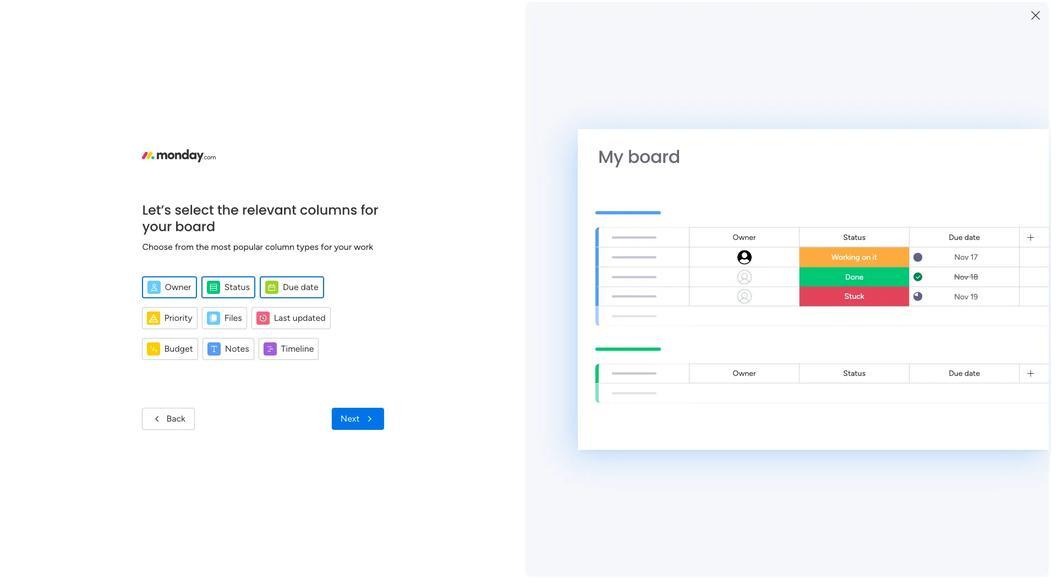 Task type: locate. For each thing, give the bounding box(es) containing it.
0 vertical spatial work
[[231, 220, 247, 229]]

undefined column icon image inside files button
[[207, 311, 220, 325]]

workspace down the columns
[[322, 220, 359, 229]]

types
[[297, 241, 319, 252]]

boost
[[849, 324, 872, 334]]

component image
[[255, 349, 265, 358]]

main up component icon
[[255, 333, 277, 345]]

management down main workspace
[[289, 348, 337, 358]]

0 vertical spatial date
[[965, 232, 981, 242]]

with
[[975, 324, 992, 334]]

0 horizontal spatial my
[[219, 300, 233, 312]]

desktop
[[897, 130, 928, 140]]

0 vertical spatial management
[[249, 220, 295, 229]]

1 vertical spatial templates
[[921, 361, 960, 372]]

undefined column icon image left last
[[256, 311, 270, 325]]

account
[[894, 102, 926, 112]]

0 vertical spatial owner
[[733, 232, 756, 242]]

enable
[[870, 130, 895, 140]]

my
[[599, 144, 624, 169], [219, 300, 233, 312]]

work down project
[[231, 220, 247, 229]]

owner inside button
[[165, 282, 191, 292]]

board inside let's select the relevant columns for your board
[[175, 217, 215, 235]]

0 horizontal spatial learn
[[842, 397, 864, 407]]

columns
[[300, 201, 357, 219]]

popular
[[233, 241, 263, 252]]

inspired
[[890, 397, 922, 407]]

boost your workflow in minutes with ready-made templates
[[849, 324, 992, 347]]

the right from
[[196, 241, 209, 252]]

your inside let's select the relevant columns for your board
[[142, 217, 172, 235]]

0 vertical spatial main
[[303, 220, 320, 229]]

1 vertical spatial the
[[196, 241, 209, 252]]

main right ">"
[[303, 220, 320, 229]]

2 horizontal spatial undefined column icon image
[[256, 311, 270, 325]]

monday.com
[[923, 441, 968, 450]]

due date
[[949, 232, 981, 242], [283, 282, 319, 292], [949, 369, 981, 378]]

get
[[874, 397, 888, 407]]

1 vertical spatial my
[[219, 300, 233, 312]]

workspace image
[[221, 332, 248, 359]]

1 horizontal spatial my
[[599, 144, 624, 169]]

2 vertical spatial your
[[874, 324, 892, 334]]

check circle image
[[859, 103, 866, 112]]

select
[[175, 201, 214, 219]]

1 vertical spatial due date
[[283, 282, 319, 292]]

0 vertical spatial my
[[599, 144, 624, 169]]

learn & get inspired
[[842, 397, 922, 407]]

setup account
[[870, 102, 926, 112]]

1 horizontal spatial undefined column icon image
[[207, 311, 220, 325]]

learn for learn & get inspired
[[842, 397, 864, 407]]

my board
[[599, 144, 681, 169]]

2 vertical spatial status
[[844, 369, 866, 378]]

your up choose
[[142, 217, 172, 235]]

0 horizontal spatial work
[[231, 220, 247, 229]]

1 vertical spatial management
[[289, 348, 337, 358]]

0 horizontal spatial your
[[142, 217, 172, 235]]

work for work management
[[269, 348, 287, 358]]

0 horizontal spatial undefined column icon image
[[147, 311, 160, 325]]

date inside button
[[301, 282, 319, 292]]

for right the add to favorites icon
[[361, 201, 379, 219]]

workspace up work management
[[279, 333, 327, 345]]

1 vertical spatial owner
[[165, 282, 191, 292]]

templates right explore
[[921, 361, 960, 372]]

main
[[303, 220, 320, 229], [255, 333, 277, 345]]

project
[[233, 202, 262, 212]]

updated
[[293, 312, 326, 323]]

undefined column icon image left priority
[[147, 311, 160, 325]]

for right types
[[321, 241, 332, 252]]

management
[[249, 220, 295, 229], [289, 348, 337, 358]]

1 vertical spatial for
[[321, 241, 332, 252]]

your
[[898, 116, 915, 126]]

work down the add to favorites icon
[[354, 241, 373, 252]]

owner
[[733, 232, 756, 242], [165, 282, 191, 292], [733, 369, 756, 378]]

2 horizontal spatial work
[[354, 241, 373, 252]]

for
[[361, 201, 379, 219], [321, 241, 332, 252]]

the right "select"
[[217, 201, 239, 219]]

circle o image
[[859, 117, 866, 126]]

1 horizontal spatial your
[[334, 241, 352, 252]]

board
[[628, 144, 681, 169], [175, 217, 215, 235]]

status
[[844, 232, 866, 242], [224, 282, 250, 292], [844, 369, 866, 378]]

your right types
[[334, 241, 352, 252]]

2 horizontal spatial your
[[874, 324, 892, 334]]

workspace
[[322, 220, 359, 229], [279, 333, 327, 345]]

0 horizontal spatial the
[[196, 241, 209, 252]]

learn
[[842, 397, 864, 407], [886, 441, 905, 450]]

back button
[[142, 408, 195, 430]]

notifications image
[[858, 8, 869, 19]]

for inside let's select the relevant columns for your board
[[361, 201, 379, 219]]

0 vertical spatial workspace
[[322, 220, 359, 229]]

due
[[949, 232, 963, 242], [283, 282, 299, 292], [949, 369, 963, 378]]

due date inside button
[[283, 282, 319, 292]]

1 vertical spatial main
[[255, 333, 277, 345]]

1 horizontal spatial learn
[[886, 441, 905, 450]]

0 horizontal spatial board
[[175, 217, 215, 235]]

date
[[965, 232, 981, 242], [301, 282, 319, 292], [965, 369, 981, 378]]

2 vertical spatial due date
[[949, 369, 981, 378]]

works
[[970, 441, 990, 450]]

templates down workflow
[[899, 337, 938, 347]]

2 undefined column icon image from the left
[[207, 311, 220, 325]]

1 vertical spatial due
[[283, 282, 299, 292]]

1 horizontal spatial board
[[628, 144, 681, 169]]

your up made
[[874, 324, 892, 334]]

notes
[[225, 343, 249, 354]]

learn for learn how monday.com works
[[886, 441, 905, 450]]

the inside let's select the relevant columns for your board
[[217, 201, 239, 219]]

made
[[875, 337, 897, 347]]

1 vertical spatial board
[[175, 217, 215, 235]]

undefined column icon image
[[147, 311, 160, 325], [207, 311, 220, 325], [256, 311, 270, 325]]

1 vertical spatial learn
[[886, 441, 905, 450]]

templates inside boost your workflow in minutes with ready-made templates
[[899, 337, 938, 347]]

0 vertical spatial your
[[142, 217, 172, 235]]

1 vertical spatial status
[[224, 282, 250, 292]]

ready-
[[849, 337, 875, 347]]

help center
[[886, 482, 927, 491]]

1 horizontal spatial the
[[217, 201, 239, 219]]

jacob simon image
[[1021, 4, 1038, 22]]

help image
[[982, 8, 993, 19]]

1 undefined column icon image from the left
[[147, 311, 160, 325]]

photo
[[917, 116, 939, 126]]

2 vertical spatial due
[[949, 369, 963, 378]]

help center element
[[842, 470, 1008, 514]]

0 vertical spatial due
[[949, 232, 963, 242]]

learn left how
[[886, 441, 905, 450]]

in
[[932, 324, 939, 334]]

0 vertical spatial learn
[[842, 397, 864, 407]]

work right component icon
[[269, 348, 287, 358]]

templates
[[899, 337, 938, 347], [921, 361, 960, 372]]

the for most
[[196, 241, 209, 252]]

undefined column icon image left files
[[207, 311, 220, 325]]

upload your photo link
[[859, 115, 1008, 128]]

1 vertical spatial work
[[354, 241, 373, 252]]

management for work management > main workspace
[[249, 220, 295, 229]]

undefined column icon image inside priority button
[[147, 311, 160, 325]]

the
[[217, 201, 239, 219], [196, 241, 209, 252]]

your
[[142, 217, 172, 235], [334, 241, 352, 252], [874, 324, 892, 334]]

budget
[[164, 343, 193, 354]]

1 horizontal spatial work
[[269, 348, 287, 358]]

learn inside getting started element
[[886, 441, 905, 450]]

undefined column icon image inside the last updated button
[[256, 311, 270, 325]]

files
[[224, 312, 242, 323]]

0 vertical spatial for
[[361, 201, 379, 219]]

status inside button
[[224, 282, 250, 292]]

0 vertical spatial templates
[[899, 337, 938, 347]]

management
[[265, 202, 318, 212]]

0 vertical spatial the
[[217, 201, 239, 219]]

apps image
[[931, 8, 942, 19]]

3 undefined column icon image from the left
[[256, 311, 270, 325]]

templates image image
[[852, 238, 998, 314]]

minutes
[[941, 324, 973, 334]]

workspaces navigation
[[8, 107, 107, 125]]

learn left &
[[842, 397, 864, 407]]

your inside boost your workflow in minutes with ready-made templates
[[874, 324, 892, 334]]

relevant
[[242, 201, 297, 219]]

help
[[886, 482, 902, 491]]

timeline button
[[259, 338, 319, 360]]

choose from the most popular column types for your work
[[142, 241, 373, 252]]

1 vertical spatial date
[[301, 282, 319, 292]]

work
[[231, 220, 247, 229], [354, 241, 373, 252], [269, 348, 287, 358]]

2 vertical spatial work
[[269, 348, 287, 358]]

management down relevant
[[249, 220, 295, 229]]

my for my workspaces
[[219, 300, 233, 312]]

1 horizontal spatial for
[[361, 201, 379, 219]]

undefined column icon image for files
[[207, 311, 220, 325]]



Task type: vqa. For each thing, say whether or not it's contained in the screenshot.
circle o image
yes



Task type: describe. For each thing, give the bounding box(es) containing it.
0 horizontal spatial main
[[255, 333, 277, 345]]

setup
[[870, 102, 892, 112]]

search everything image
[[958, 8, 969, 19]]

update
[[219, 263, 252, 275]]

0 vertical spatial board
[[628, 144, 681, 169]]

2 vertical spatial owner
[[733, 369, 756, 378]]

column
[[265, 241, 294, 252]]

work management
[[269, 348, 337, 358]]

project management
[[233, 202, 318, 212]]

explore templates button
[[849, 356, 1001, 378]]

add to favorites image
[[345, 201, 356, 212]]

>
[[297, 220, 301, 229]]

work management > main workspace
[[231, 220, 359, 229]]

main workspace
[[255, 333, 327, 345]]

workspaces
[[235, 300, 289, 312]]

priority
[[164, 312, 193, 323]]

undefined column icon image for priority
[[147, 311, 160, 325]]

my workspaces
[[219, 300, 289, 312]]

last
[[274, 312, 291, 323]]

upload
[[870, 116, 896, 126]]

how
[[907, 441, 922, 450]]

&
[[867, 397, 872, 407]]

invite members image
[[907, 8, 918, 19]]

timeline
[[281, 343, 314, 354]]

inbox image
[[883, 8, 894, 19]]

feed
[[254, 263, 275, 275]]

workflow
[[894, 324, 930, 334]]

due inside button
[[283, 282, 299, 292]]

close my workspaces image
[[203, 299, 216, 313]]

files button
[[202, 307, 247, 329]]

upload your photo
[[870, 116, 939, 126]]

1 vertical spatial workspace
[[279, 333, 327, 345]]

logo image
[[142, 149, 216, 162]]

last updated button
[[251, 307, 331, 329]]

enable desktop notifications
[[870, 130, 978, 140]]

0 vertical spatial due date
[[949, 232, 981, 242]]

choose
[[142, 241, 173, 252]]

explore templates
[[889, 361, 960, 372]]

open update feed (inbox) image
[[203, 262, 216, 275]]

let's
[[142, 201, 171, 219]]

enable desktop notifications link
[[870, 129, 1008, 142]]

owner button
[[142, 276, 197, 298]]

from
[[175, 241, 194, 252]]

management for work management
[[289, 348, 337, 358]]

explore
[[889, 361, 919, 372]]

back
[[167, 413, 185, 424]]

status button
[[201, 276, 255, 298]]

2 vertical spatial date
[[965, 369, 981, 378]]

let's select the relevant columns for your board
[[142, 201, 379, 235]]

(inbox)
[[277, 263, 310, 275]]

priority button
[[142, 307, 197, 329]]

m
[[229, 337, 240, 353]]

next button
[[332, 408, 384, 430]]

work for work management > main workspace
[[231, 220, 247, 229]]

budget button
[[142, 338, 198, 360]]

undefined column icon image for last updated
[[256, 311, 270, 325]]

0 horizontal spatial for
[[321, 241, 332, 252]]

the for relevant
[[217, 201, 239, 219]]

most
[[211, 241, 231, 252]]

0 vertical spatial status
[[844, 232, 866, 242]]

learn how monday.com works
[[886, 441, 990, 450]]

next
[[341, 413, 360, 424]]

0
[[319, 264, 324, 273]]

1 horizontal spatial main
[[303, 220, 320, 229]]

my for my board
[[599, 144, 624, 169]]

due date button
[[260, 276, 324, 298]]

notes button
[[202, 338, 254, 360]]

getting started element
[[842, 417, 1008, 462]]

1 vertical spatial your
[[334, 241, 352, 252]]

update feed (inbox)
[[219, 263, 310, 275]]

notifications
[[930, 130, 978, 140]]

public board image
[[217, 201, 229, 213]]

last updated
[[274, 312, 326, 323]]

center
[[904, 482, 927, 491]]

templates inside "button"
[[921, 361, 960, 372]]

setup account link
[[859, 101, 1008, 114]]



